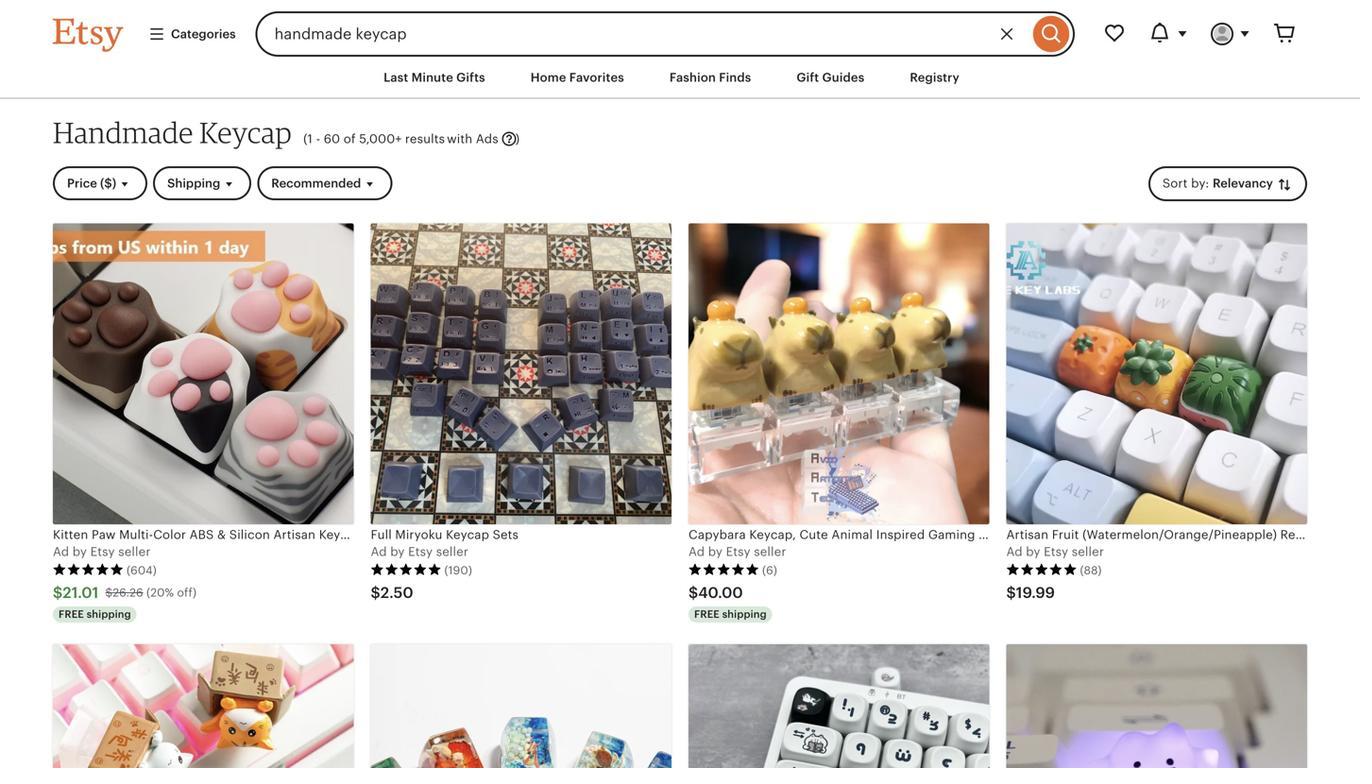 Task type: describe. For each thing, give the bounding box(es) containing it.
free inside $ 40.00 free shipping
[[694, 609, 720, 620]]

full
[[371, 528, 392, 542]]

$ for 21.01
[[53, 584, 63, 601]]

5 out of 5 stars image for 40.00
[[689, 563, 760, 576]]

3 etsy from the left
[[726, 545, 751, 559]]

price ($)
[[67, 176, 116, 191]]

categories button
[[134, 17, 250, 51]]

21.01
[[63, 584, 99, 601]]

sort
[[1163, 176, 1188, 191]]

fashion finds
[[670, 70, 751, 85]]

shipping inside $ 40.00 free shipping
[[722, 609, 767, 620]]

0 horizontal spatial keycap
[[200, 115, 292, 150]]

results
[[405, 132, 445, 146]]

sets
[[493, 528, 519, 542]]

b inside the artisan fruit (watermelon/orange/pineapple) resin keycap  a d b y etsy seller
[[1026, 545, 1034, 559]]

home favorites
[[531, 70, 624, 85]]

full miryoku keycap sets a d b y etsy seller
[[371, 528, 519, 559]]

shipping
[[167, 176, 220, 191]]

1 b from the left
[[72, 545, 80, 559]]

ads
[[476, 132, 499, 146]]

categories banner
[[19, 0, 1342, 57]]

miryoku
[[395, 528, 443, 542]]

handmade keycap
[[53, 115, 292, 150]]

full miryoku keycap sets image
[[371, 223, 672, 524]]

$ 40.00 free shipping
[[689, 584, 767, 620]]

shipping button
[[153, 167, 252, 201]]

seller inside full miryoku keycap sets a d b y etsy seller
[[436, 545, 469, 559]]

kitten paw multi-color abs & silicon artisan keycap mechanical keyboard american shorthair cat, orange/marmalade cat, siamese cat, tuxedo image
[[53, 223, 354, 524]]

with
[[447, 132, 473, 146]]

etsy inside full miryoku keycap sets a d b y etsy seller
[[408, 545, 433, 559]]

5,000+
[[359, 132, 402, 146]]

shipping inside $ 21.01 $ 26.26 (20% off) free shipping
[[87, 609, 131, 620]]

menu bar containing last minute gifts
[[19, 57, 1342, 99]]

fashion
[[670, 70, 716, 85]]

last minute gifts link
[[369, 60, 500, 95]]

$ for 2.50
[[371, 584, 381, 601]]

a inside full miryoku keycap sets a d b y etsy seller
[[371, 545, 379, 559]]

y inside the artisan fruit (watermelon/orange/pineapple) resin keycap  a d b y etsy seller
[[1034, 545, 1041, 559]]

gifts
[[457, 70, 485, 85]]

3 y from the left
[[716, 545, 723, 559]]

custom pokemon artisan keycap, poke esc resin keycap, pokemon spacebar resin handmade keycap, pokemon character custom keycap | gift for dad image
[[371, 645, 672, 768]]

26.26
[[113, 586, 143, 599]]

(6)
[[762, 564, 778, 577]]

artisan
[[1007, 528, 1049, 542]]

1 y from the left
[[80, 545, 87, 559]]

resin
[[1281, 528, 1313, 542]]

19.99
[[1016, 584, 1055, 601]]

home
[[531, 70, 566, 85]]

relevancy
[[1213, 176, 1273, 191]]

crystal ditto artisan keycap | custom pokemon keycap for rgb keyboard image
[[1007, 645, 1308, 768]]

home favorites link
[[517, 60, 639, 95]]

minute
[[412, 70, 453, 85]]

$ for 19.99
[[1007, 584, 1016, 601]]



Task type: vqa. For each thing, say whether or not it's contained in the screenshot.
the Gift to the middle
no



Task type: locate. For each thing, give the bounding box(es) containing it.
40.00
[[698, 584, 743, 601]]

keycap left (
[[200, 115, 292, 150]]

shipping
[[87, 609, 131, 620], [722, 609, 767, 620]]

favorites
[[570, 70, 624, 85]]

b up '21.01'
[[72, 545, 80, 559]]

keycap up (190)
[[446, 528, 489, 542]]

5 out of 5 stars image up '21.01'
[[53, 563, 124, 576]]

gift
[[797, 70, 819, 85]]

shipping down 26.26
[[87, 609, 131, 620]]

2 horizontal spatial keycap
[[1316, 528, 1360, 542]]

5 out of 5 stars image up 19.99
[[1007, 563, 1078, 576]]

free down '21.01'
[[59, 609, 84, 620]]

last
[[384, 70, 409, 85]]

a
[[53, 545, 61, 559], [371, 545, 379, 559], [689, 545, 697, 559], [1007, 545, 1015, 559]]

y
[[80, 545, 87, 559], [398, 545, 405, 559], [716, 545, 723, 559], [1034, 545, 1041, 559]]

2 a from the left
[[371, 545, 379, 559]]

a inside the artisan fruit (watermelon/orange/pineapple) resin keycap  a d b y etsy seller
[[1007, 545, 1015, 559]]

1 etsy from the left
[[90, 545, 115, 559]]

a up $ 40.00 free shipping
[[689, 545, 697, 559]]

4 d from the left
[[1015, 545, 1023, 559]]

1 horizontal spatial shipping
[[722, 609, 767, 620]]

etsy up 40.00
[[726, 545, 751, 559]]

5 out of 5 stars image up 40.00
[[689, 563, 760, 576]]

seller
[[118, 545, 151, 559], [436, 545, 469, 559], [754, 545, 787, 559], [1072, 545, 1104, 559]]

1
[[308, 132, 313, 146]]

menu bar
[[19, 57, 1342, 99]]

a down full
[[371, 545, 379, 559]]

by:
[[1191, 176, 1210, 191]]

free down 40.00
[[694, 609, 720, 620]]

2 etsy from the left
[[408, 545, 433, 559]]

1 a d b y etsy seller from the left
[[53, 545, 151, 559]]

2 y from the left
[[398, 545, 405, 559]]

d down full
[[379, 545, 387, 559]]

$ for 40.00
[[689, 584, 698, 601]]

1 d from the left
[[61, 545, 69, 559]]

None search field
[[256, 11, 1075, 57]]

4 y from the left
[[1034, 545, 1041, 559]]

4 seller from the left
[[1072, 545, 1104, 559]]

d
[[61, 545, 69, 559], [379, 545, 387, 559], [697, 545, 705, 559], [1015, 545, 1023, 559]]

b inside full miryoku keycap sets a d b y etsy seller
[[390, 545, 398, 559]]

-
[[316, 132, 320, 146]]

1 free from the left
[[59, 609, 84, 620]]

d up 40.00
[[697, 545, 705, 559]]

etsy up '21.01'
[[90, 545, 115, 559]]

(604)
[[127, 564, 157, 577]]

y down the artisan
[[1034, 545, 1041, 559]]

keycap inside the artisan fruit (watermelon/orange/pineapple) resin keycap  a d b y etsy seller
[[1316, 528, 1360, 542]]

0 horizontal spatial free
[[59, 609, 84, 620]]

1 horizontal spatial keycap
[[446, 528, 489, 542]]

artisan fruit (watermelon/orange/pineapple) resin keycap - handmade fruit keyboard accessory image
[[1007, 223, 1308, 524]]

2 d from the left
[[379, 545, 387, 559]]

a up $ 21.01 $ 26.26 (20% off) free shipping
[[53, 545, 61, 559]]

a down the artisan
[[1007, 545, 1015, 559]]

1 shipping from the left
[[87, 609, 131, 620]]

seller inside the artisan fruit (watermelon/orange/pineapple) resin keycap  a d b y etsy seller
[[1072, 545, 1104, 559]]

b up 40.00
[[708, 545, 716, 559]]

gift guides
[[797, 70, 865, 85]]

keycap
[[200, 115, 292, 150], [446, 528, 489, 542], [1316, 528, 1360, 542]]

guides
[[822, 70, 865, 85]]

(20%
[[146, 586, 174, 599]]

keycap right resin
[[1316, 528, 1360, 542]]

y inside full miryoku keycap sets a d b y etsy seller
[[398, 545, 405, 559]]

etsy down miryoku at bottom
[[408, 545, 433, 559]]

y up '21.01'
[[80, 545, 87, 559]]

4 b from the left
[[1026, 545, 1034, 559]]

5 out of 5 stars image up 2.50
[[371, 563, 442, 576]]

keycap inside full miryoku keycap sets a d b y etsy seller
[[446, 528, 489, 542]]

)
[[516, 132, 520, 146]]

d up '21.01'
[[61, 545, 69, 559]]

off)
[[177, 586, 197, 599]]

(
[[303, 132, 308, 146]]

5 out of 5 stars image for 19.99
[[1007, 563, 1078, 576]]

2 free from the left
[[694, 609, 720, 620]]

registry link
[[896, 60, 974, 95]]

finds
[[719, 70, 751, 85]]

(88)
[[1080, 564, 1102, 577]]

Search for anything text field
[[256, 11, 1029, 57]]

seller up (604)
[[118, 545, 151, 559]]

2 5 out of 5 stars image from the left
[[371, 563, 442, 576]]

registry
[[910, 70, 960, 85]]

b down full
[[390, 545, 398, 559]]

3 a from the left
[[689, 545, 697, 559]]

free inside $ 21.01 $ 26.26 (20% off) free shipping
[[59, 609, 84, 620]]

3 5 out of 5 stars image from the left
[[689, 563, 760, 576]]

etsy inside the artisan fruit (watermelon/orange/pineapple) resin keycap  a d b y etsy seller
[[1044, 545, 1069, 559]]

a d b y etsy seller for 21.01
[[53, 545, 151, 559]]

etsy down the fruit
[[1044, 545, 1069, 559]]

1 horizontal spatial free
[[694, 609, 720, 620]]

seller up (190)
[[436, 545, 469, 559]]

$ inside $ 40.00 free shipping
[[689, 584, 698, 601]]

0 horizontal spatial shipping
[[87, 609, 131, 620]]

fruit
[[1052, 528, 1079, 542]]

1 horizontal spatial a d b y etsy seller
[[689, 545, 787, 559]]

($)
[[100, 176, 116, 191]]

shipping down 40.00
[[722, 609, 767, 620]]

last minute gifts
[[384, 70, 485, 85]]

(watermelon/orange/pineapple)
[[1083, 528, 1277, 542]]

b down the artisan
[[1026, 545, 1034, 559]]

fashion finds link
[[656, 60, 766, 95]]

2 seller from the left
[[436, 545, 469, 559]]

etsy
[[90, 545, 115, 559], [408, 545, 433, 559], [726, 545, 751, 559], [1044, 545, 1069, 559]]

y up 40.00
[[716, 545, 723, 559]]

y down miryoku at bottom
[[398, 545, 405, 559]]

1 5 out of 5 stars image from the left
[[53, 563, 124, 576]]

sort by: relevancy
[[1163, 176, 1276, 191]]

d down the artisan
[[1015, 545, 1023, 559]]

d inside full miryoku keycap sets a d b y etsy seller
[[379, 545, 387, 559]]

a d b y etsy seller
[[53, 545, 151, 559], [689, 545, 787, 559]]

a d b y etsy seller up (6)
[[689, 545, 787, 559]]

5 out of 5 stars image for 2.50
[[371, 563, 442, 576]]

categories
[[171, 27, 236, 41]]

handmade
[[53, 115, 193, 150]]

seller up (88) at the bottom of page
[[1072, 545, 1104, 559]]

cute cat keycaps, backlit kitty keycap , kitty resin artisan keycap for mechanical keyboard, kitten in box keycap, cute kitty keycap, gifts image
[[53, 645, 354, 768]]

price
[[67, 176, 97, 191]]

price ($) button
[[53, 167, 147, 201]]

4 5 out of 5 stars image from the left
[[1007, 563, 1078, 576]]

(190)
[[445, 564, 472, 577]]

seller up (6)
[[754, 545, 787, 559]]

of
[[344, 132, 356, 146]]

b
[[72, 545, 80, 559], [390, 545, 398, 559], [708, 545, 716, 559], [1026, 545, 1034, 559]]

3 seller from the left
[[754, 545, 787, 559]]

5 out of 5 stars image
[[53, 563, 124, 576], [371, 563, 442, 576], [689, 563, 760, 576], [1007, 563, 1078, 576]]

4 etsy from the left
[[1044, 545, 1069, 559]]

$ 2.50
[[371, 584, 414, 601]]

recommended
[[271, 176, 361, 191]]

3 b from the left
[[708, 545, 716, 559]]

0 horizontal spatial a d b y etsy seller
[[53, 545, 151, 559]]

artisan fruit (watermelon/orange/pineapple) resin keycap  a d b y etsy seller
[[1007, 528, 1361, 559]]

a d b y etsy seller for 40.00
[[689, 545, 787, 559]]

1 seller from the left
[[118, 545, 151, 559]]

with ads
[[447, 132, 499, 146]]

sort by: relevancy image
[[1276, 176, 1293, 193]]

gift guides link
[[783, 60, 879, 95]]

free
[[59, 609, 84, 620], [694, 609, 720, 620]]

2.50
[[381, 584, 414, 601]]

a d b y etsy seller up (604)
[[53, 545, 151, 559]]

2 shipping from the left
[[722, 609, 767, 620]]

happy kitten keycap set, moa profile, cute art, pbt, cherry mx stem, dye-sub legends image
[[689, 645, 990, 768]]

$ 21.01 $ 26.26 (20% off) free shipping
[[53, 584, 197, 620]]

$
[[53, 584, 63, 601], [371, 584, 381, 601], [689, 584, 698, 601], [1007, 584, 1016, 601], [105, 586, 113, 599]]

none search field inside categories banner
[[256, 11, 1075, 57]]

2 a d b y etsy seller from the left
[[689, 545, 787, 559]]

$ 19.99
[[1007, 584, 1055, 601]]

3 d from the left
[[697, 545, 705, 559]]

( 1 - 60 of 5,000+ results
[[303, 132, 445, 146]]

recommended button
[[257, 167, 392, 201]]

4 a from the left
[[1007, 545, 1015, 559]]

60
[[324, 132, 340, 146]]

1 a from the left
[[53, 545, 61, 559]]

d inside the artisan fruit (watermelon/orange/pineapple) resin keycap  a d b y etsy seller
[[1015, 545, 1023, 559]]

capybara keycap, cute animal inspired gaming keyboard cap, orange rabbit duck capybara keycaps, custom handmade artisan cherry mx keycap image
[[689, 223, 990, 524]]

2 b from the left
[[390, 545, 398, 559]]



